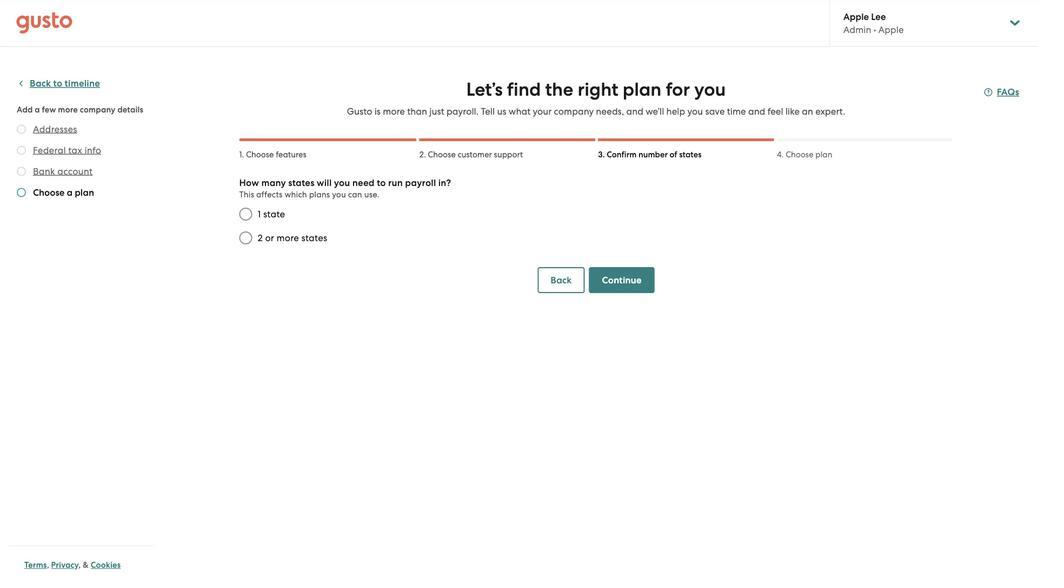 Task type: describe. For each thing, give the bounding box(es) containing it.
let's find the right plan for you gusto is more than just payroll. tell us what your company needs, and we'll help you save time and feel like an expert.
[[347, 79, 846, 117]]

confirm number of states
[[607, 150, 702, 160]]

add
[[17, 105, 33, 114]]

save
[[706, 106, 725, 117]]

bank account
[[33, 166, 93, 177]]

continue
[[603, 275, 642, 286]]

us
[[498, 106, 507, 117]]

apple lee admin • apple
[[844, 11, 904, 35]]

plans
[[309, 190, 330, 199]]

an
[[803, 106, 814, 117]]

2 check image from the top
[[17, 188, 26, 197]]

expert.
[[816, 106, 846, 117]]

this
[[239, 190, 254, 199]]

choose features
[[246, 150, 307, 159]]

home image
[[16, 12, 73, 34]]

continue button
[[590, 267, 655, 293]]

1 state radio
[[234, 202, 258, 226]]

1
[[258, 209, 261, 220]]

feel
[[768, 106, 784, 117]]

in?
[[439, 177, 451, 188]]

cookies
[[91, 561, 121, 570]]

choose customer support
[[428, 150, 523, 159]]

to inside the "how many states will you need to run payroll in? this affects which plans you can use."
[[377, 177, 386, 188]]

addresses button
[[33, 123, 77, 136]]

than
[[408, 106, 428, 117]]

a for choose
[[67, 187, 73, 198]]

few
[[42, 105, 56, 114]]

back for back to timeline
[[30, 78, 51, 89]]

number
[[639, 150, 668, 160]]

find
[[507, 79, 541, 101]]

lee
[[872, 11, 887, 22]]

privacy
[[51, 561, 79, 570]]

how
[[239, 177, 259, 188]]

•
[[874, 24, 877, 35]]

faqs button
[[985, 86, 1020, 99]]

choose a plan
[[33, 187, 94, 198]]

right
[[578, 79, 619, 101]]

your
[[533, 106, 552, 117]]

faqs
[[998, 87, 1020, 98]]

you left can
[[332, 190, 346, 199]]

the
[[546, 79, 574, 101]]

just
[[430, 106, 445, 117]]

choose plan
[[786, 150, 833, 159]]

1 horizontal spatial apple
[[879, 24, 904, 35]]

states inside the "how many states will you need to run payroll in? this affects which plans you can use."
[[288, 177, 315, 188]]

of
[[670, 150, 678, 160]]

customer
[[458, 150, 492, 159]]

details
[[118, 105, 143, 114]]

needs,
[[596, 106, 625, 117]]

1 vertical spatial plan
[[816, 150, 833, 159]]

need
[[353, 177, 375, 188]]

run
[[388, 177, 403, 188]]

privacy link
[[51, 561, 79, 570]]

federal
[[33, 145, 66, 156]]

addresses
[[33, 124, 77, 134]]

features
[[276, 150, 307, 159]]

payroll
[[405, 177, 436, 188]]

2
[[258, 233, 263, 243]]

cookies button
[[91, 559, 121, 572]]

affects
[[256, 190, 283, 199]]

info
[[85, 145, 101, 156]]

a for add
[[35, 105, 40, 114]]

state
[[263, 209, 285, 220]]

2 or more states radio
[[234, 226, 258, 250]]

1 state
[[258, 209, 285, 220]]

1 and from the left
[[627, 106, 644, 117]]

choose for choose a plan
[[33, 187, 65, 198]]

let's
[[467, 79, 503, 101]]

will
[[317, 177, 332, 188]]

bank
[[33, 166, 55, 177]]



Task type: locate. For each thing, give the bounding box(es) containing it.
use.
[[365, 190, 380, 199]]

time
[[728, 106, 747, 117]]

0 horizontal spatial a
[[35, 105, 40, 114]]

1 vertical spatial to
[[377, 177, 386, 188]]

back for back
[[551, 275, 572, 286]]

a
[[35, 105, 40, 114], [67, 187, 73, 198]]

a left few
[[35, 105, 40, 114]]

choose up in?
[[428, 150, 456, 159]]

plan up we'll
[[623, 79, 662, 101]]

you
[[695, 79, 726, 101], [688, 106, 704, 117], [334, 177, 350, 188], [332, 190, 346, 199]]

can
[[348, 190, 362, 199]]

1 horizontal spatial a
[[67, 187, 73, 198]]

2 and from the left
[[749, 106, 766, 117]]

we'll
[[646, 106, 665, 117]]

you up can
[[334, 177, 350, 188]]

1 horizontal spatial and
[[749, 106, 766, 117]]

1 check image from the top
[[17, 125, 26, 134]]

0 vertical spatial a
[[35, 105, 40, 114]]

which
[[285, 190, 307, 199]]

what
[[509, 106, 531, 117]]

&
[[83, 561, 89, 570]]

2 , from the left
[[79, 561, 81, 570]]

,
[[47, 561, 49, 570], [79, 561, 81, 570]]

2 horizontal spatial more
[[383, 106, 405, 117]]

1 horizontal spatial ,
[[79, 561, 81, 570]]

check image
[[17, 167, 26, 176], [17, 188, 26, 197]]

states for of
[[680, 150, 702, 160]]

0 vertical spatial apple
[[844, 11, 870, 22]]

company down the
[[554, 106, 594, 117]]

more
[[58, 105, 78, 114], [383, 106, 405, 117], [277, 233, 299, 243]]

0 horizontal spatial apple
[[844, 11, 870, 22]]

1 horizontal spatial company
[[554, 106, 594, 117]]

for
[[666, 79, 691, 101]]

choose
[[246, 150, 274, 159], [428, 150, 456, 159], [786, 150, 814, 159], [33, 187, 65, 198]]

check image
[[17, 125, 26, 134], [17, 146, 26, 155]]

0 vertical spatial check image
[[17, 167, 26, 176]]

0 horizontal spatial ,
[[47, 561, 49, 570]]

help
[[667, 106, 686, 117]]

plan down 'account'
[[75, 187, 94, 198]]

states right of
[[680, 150, 702, 160]]

to left timeline
[[53, 78, 62, 89]]

1 vertical spatial back
[[551, 275, 572, 286]]

federal tax info
[[33, 145, 101, 156]]

payroll.
[[447, 106, 479, 117]]

admin
[[844, 24, 872, 35]]

many
[[262, 177, 286, 188]]

check image left bank
[[17, 167, 26, 176]]

and left we'll
[[627, 106, 644, 117]]

plan inside list
[[75, 187, 94, 198]]

plan
[[623, 79, 662, 101], [816, 150, 833, 159], [75, 187, 94, 198]]

check image for federal tax info
[[17, 146, 26, 155]]

choose for choose features
[[246, 150, 274, 159]]

account
[[58, 166, 93, 177]]

0 vertical spatial states
[[680, 150, 702, 160]]

and left "feel"
[[749, 106, 766, 117]]

choose for choose customer support
[[428, 150, 456, 159]]

1 vertical spatial check image
[[17, 146, 26, 155]]

back button
[[538, 267, 585, 293]]

to inside button
[[53, 78, 62, 89]]

1 vertical spatial check image
[[17, 188, 26, 197]]

choose down bank
[[33, 187, 65, 198]]

1 check image from the top
[[17, 167, 26, 176]]

support
[[494, 150, 523, 159]]

0 horizontal spatial back
[[30, 78, 51, 89]]

1 horizontal spatial to
[[377, 177, 386, 188]]

company inside "let's find the right plan for you gusto is more than just payroll. tell us what your company needs, and we'll help you save time and feel like an expert."
[[554, 106, 594, 117]]

0 horizontal spatial and
[[627, 106, 644, 117]]

more right few
[[58, 105, 78, 114]]

2 check image from the top
[[17, 146, 26, 155]]

0 vertical spatial back
[[30, 78, 51, 89]]

tax
[[68, 145, 82, 156]]

tell
[[481, 106, 495, 117]]

how many states will you need to run payroll in? this affects which plans you can use.
[[239, 177, 451, 199]]

check image down the 'add'
[[17, 125, 26, 134]]

choose for choose plan
[[786, 150, 814, 159]]

2 vertical spatial plan
[[75, 187, 94, 198]]

add a few more company details
[[17, 105, 143, 114]]

gusto
[[347, 106, 373, 117]]

0 horizontal spatial to
[[53, 78, 62, 89]]

check image left choose a plan
[[17, 188, 26, 197]]

apple up the admin
[[844, 11, 870, 22]]

states up which at the left top
[[288, 177, 315, 188]]

1 horizontal spatial back
[[551, 275, 572, 286]]

to left run
[[377, 177, 386, 188]]

more right the or
[[277, 233, 299, 243]]

0 horizontal spatial plan
[[75, 187, 94, 198]]

2 or more states
[[258, 233, 328, 243]]

timeline
[[65, 78, 100, 89]]

1 horizontal spatial more
[[277, 233, 299, 243]]

0 horizontal spatial company
[[80, 105, 116, 114]]

a inside list
[[67, 187, 73, 198]]

you right help
[[688, 106, 704, 117]]

1 vertical spatial a
[[67, 187, 73, 198]]

terms
[[24, 561, 47, 570]]

a down 'account'
[[67, 187, 73, 198]]

and
[[627, 106, 644, 117], [749, 106, 766, 117]]

more right is
[[383, 106, 405, 117]]

more inside "let's find the right plan for you gusto is more than just payroll. tell us what your company needs, and we'll help you save time and feel like an expert."
[[383, 106, 405, 117]]

0 vertical spatial plan
[[623, 79, 662, 101]]

choose inside list
[[33, 187, 65, 198]]

plan down expert.
[[816, 150, 833, 159]]

like
[[786, 106, 800, 117]]

1 horizontal spatial plan
[[623, 79, 662, 101]]

back
[[30, 78, 51, 89], [551, 275, 572, 286]]

confirm
[[607, 150, 637, 160]]

, left privacy link
[[47, 561, 49, 570]]

back to timeline button
[[17, 77, 100, 90]]

or
[[265, 233, 274, 243]]

back to timeline
[[30, 78, 100, 89]]

0 vertical spatial check image
[[17, 125, 26, 134]]

, left & on the left of the page
[[79, 561, 81, 570]]

1 vertical spatial apple
[[879, 24, 904, 35]]

2 horizontal spatial plan
[[816, 150, 833, 159]]

choose a plan list
[[17, 123, 150, 201]]

plan inside "let's find the right plan for you gusto is more than just payroll. tell us what your company needs, and we'll help you save time and feel like an expert."
[[623, 79, 662, 101]]

to
[[53, 78, 62, 89], [377, 177, 386, 188]]

choose down like
[[786, 150, 814, 159]]

states down plans
[[302, 233, 328, 243]]

company down timeline
[[80, 105, 116, 114]]

apple right "•"
[[879, 24, 904, 35]]

terms , privacy , & cookies
[[24, 561, 121, 570]]

check image left federal
[[17, 146, 26, 155]]

choose up how
[[246, 150, 274, 159]]

you up save
[[695, 79, 726, 101]]

is
[[375, 106, 381, 117]]

bank account button
[[33, 165, 93, 178]]

federal tax info button
[[33, 144, 101, 157]]

2 vertical spatial states
[[302, 233, 328, 243]]

apple
[[844, 11, 870, 22], [879, 24, 904, 35]]

1 vertical spatial states
[[288, 177, 315, 188]]

check image for addresses
[[17, 125, 26, 134]]

company
[[80, 105, 116, 114], [554, 106, 594, 117]]

0 vertical spatial to
[[53, 78, 62, 89]]

0 horizontal spatial more
[[58, 105, 78, 114]]

terms link
[[24, 561, 47, 570]]

states
[[680, 150, 702, 160], [288, 177, 315, 188], [302, 233, 328, 243]]

1 , from the left
[[47, 561, 49, 570]]

states for more
[[302, 233, 328, 243]]



Task type: vqa. For each thing, say whether or not it's contained in the screenshot.
FEATURES
yes



